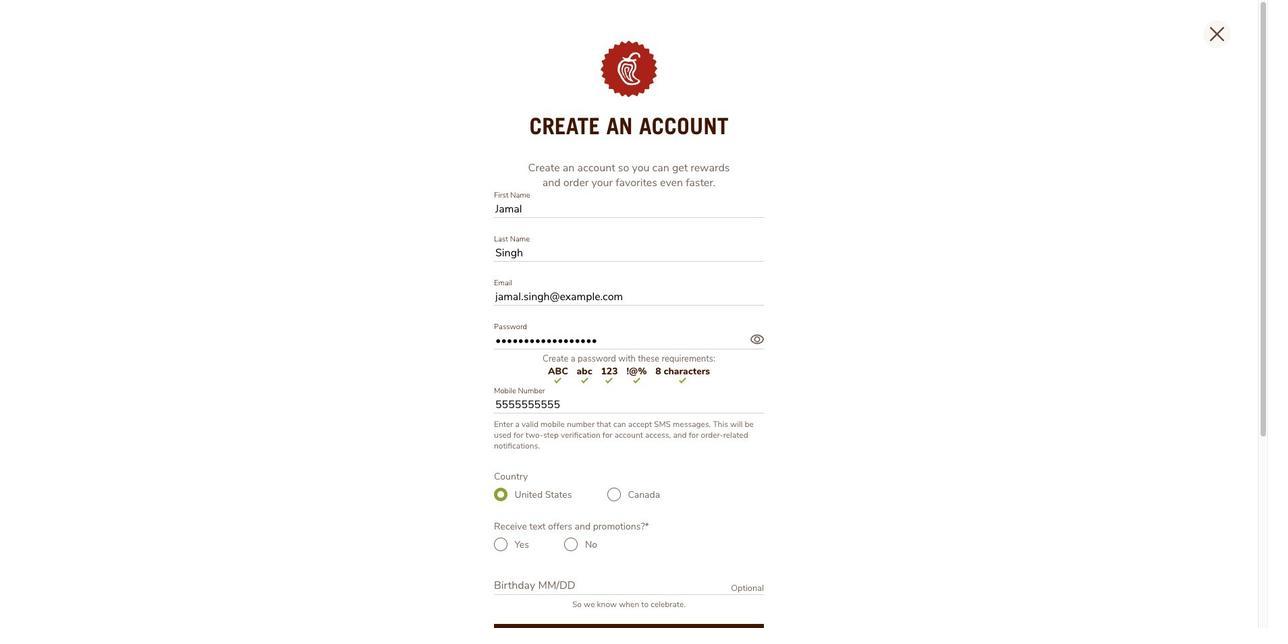 Task type: vqa. For each thing, say whether or not it's contained in the screenshot.
text field
no



Task type: locate. For each thing, give the bounding box(es) containing it.
Enter birthday in MM/DD format so we know when to celebrate. telephone field
[[494, 579, 764, 596]]

definition
[[528, 161, 731, 191], [494, 419, 764, 452], [494, 471, 764, 484], [494, 521, 764, 534], [731, 583, 764, 595], [494, 600, 764, 611]]

option group
[[494, 488, 764, 502]]

Enter first name text field
[[494, 201, 764, 218]]

burrito bowl image
[[523, 477, 725, 592]]

main content
[[0, 0, 1269, 629]]

Enter mobile number. telephone field
[[494, 397, 764, 414]]

Enter email email field
[[494, 289, 764, 306]]

yes image
[[494, 538, 508, 552]]

No radio
[[565, 538, 578, 552]]

heading
[[494, 115, 764, 137]]



Task type: describe. For each thing, give the bounding box(es) containing it.
password not visible image
[[751, 333, 764, 347]]

modal image
[[601, 41, 658, 97]]

Enter password password field
[[494, 333, 764, 350]]

canada image
[[608, 488, 621, 502]]

Enter last name text field
[[494, 245, 764, 262]]

United states radio
[[494, 488, 508, 502]]

add to bag image
[[1227, 47, 1259, 80]]

no image
[[565, 538, 578, 552]]

Canada radio
[[608, 488, 621, 502]]

Yes radio
[[494, 538, 508, 552]]



